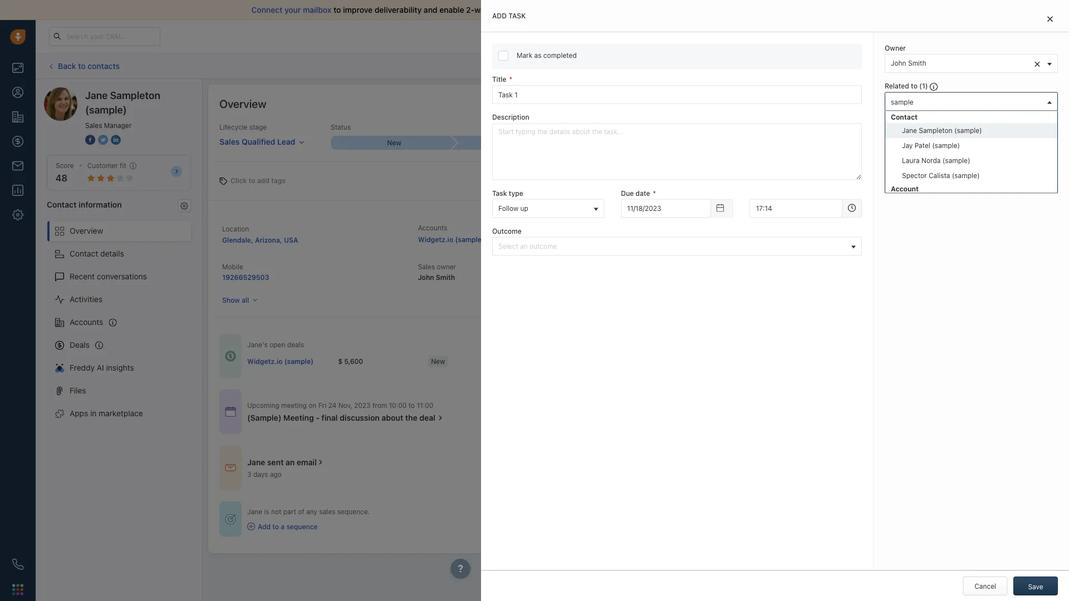 Task type: vqa. For each thing, say whether or not it's contained in the screenshot.
THE DRAFT SAVED
no



Task type: locate. For each thing, give the bounding box(es) containing it.
1 horizontal spatial of
[[511, 5, 518, 14]]

sales manager
[[85, 121, 132, 129]]

(sample) inside accounts widgetz.io (sample)
[[455, 236, 485, 244]]

a left minute
[[864, 249, 868, 257]]

48 button
[[56, 173, 67, 184]]

jane down contacts
[[85, 89, 108, 101]]

email right sync
[[520, 5, 540, 14]]

john inside the × tab panel
[[891, 59, 907, 67]]

jane sampleton (sample) inside jane sampleton (sample) option
[[902, 126, 983, 134]]

john smith down scheduled
[[816, 249, 852, 256]]

1 horizontal spatial john smith
[[891, 59, 927, 67]]

(sample) up "sales manager"
[[85, 104, 127, 116]]

1 horizontal spatial add
[[492, 12, 507, 20]]

1 horizontal spatial smith
[[833, 249, 852, 256]]

information
[[79, 200, 122, 209]]

5,600
[[344, 358, 363, 366]]

1 vertical spatial john smith
[[816, 249, 852, 256]]

3
[[247, 471, 252, 479]]

way
[[475, 5, 489, 14]]

0 vertical spatial meeting
[[841, 62, 866, 70]]

sales up facebook circled icon
[[85, 121, 102, 129]]

jane sampleton (sample) inside the × tab panel
[[910, 119, 990, 127]]

2 vertical spatial john
[[418, 274, 434, 281]]

jane sampleton (sample) up manager
[[85, 89, 160, 116]]

widgetz.io inside accounts widgetz.io (sample)
[[418, 236, 454, 244]]

0 vertical spatial widgetz.io (sample) link
[[418, 236, 485, 244]]

mobile
[[222, 263, 243, 271]]

add for add task
[[492, 12, 507, 20]]

container_wx8msf4aqz5i3rn1 image left add to a sequence
[[247, 523, 255, 531]]

0 vertical spatial contact
[[891, 113, 918, 121]]

sampleton for patel
[[919, 126, 953, 134]]

and
[[424, 5, 438, 14]]

discuss
[[941, 233, 964, 241]]

deals
[[70, 341, 90, 350]]

0 vertical spatial ago
[[893, 249, 904, 257]]

the right the discuss
[[966, 233, 977, 241]]

customize
[[984, 100, 1017, 108]]

lost
[[888, 139, 902, 147]]

jane sampleton (sample) for jay patel (sample)
[[902, 126, 983, 134]]

0 vertical spatial widgetz.io
[[418, 236, 454, 244]]

0 horizontal spatial john
[[418, 274, 434, 281]]

option
[[886, 111, 1058, 183]]

0 horizontal spatial meeting
[[281, 402, 307, 409]]

task for task
[[798, 62, 812, 70]]

jane sampleton (sample) up jay patel (sample)
[[902, 126, 983, 134]]

( down sales activities
[[920, 82, 922, 90]]

1 horizontal spatial (
[[931, 145, 933, 153]]

deals
[[287, 341, 304, 349]]

1 vertical spatial an
[[286, 458, 295, 467]]

jane
[[85, 89, 108, 101], [910, 119, 925, 127], [902, 126, 917, 134], [916, 233, 931, 241], [247, 458, 265, 467], [247, 508, 262, 516]]

1 vertical spatial contact
[[47, 200, 77, 209]]

the left "deal"
[[405, 414, 418, 423]]

list box
[[886, 111, 1058, 255]]

task inside "button"
[[798, 62, 812, 70]]

meeting down on
[[284, 414, 314, 423]]

overview
[[219, 97, 267, 110], [70, 226, 103, 236]]

0 horizontal spatial the
[[405, 414, 418, 423]]

0 horizontal spatial a
[[281, 523, 285, 531]]

jane up the patel at the top
[[910, 119, 925, 127]]

0 vertical spatial john
[[891, 59, 907, 67]]

sampleton inside 'jane sampleton (sample)'
[[110, 89, 160, 101]]

0 horizontal spatial new
[[387, 139, 402, 147]]

contact down 48 button
[[47, 200, 77, 209]]

0 vertical spatial add
[[492, 12, 507, 20]]

back
[[58, 61, 76, 70]]

0 horizontal spatial (
[[920, 82, 922, 90]]

janesampleton@gmail.com
[[614, 236, 702, 244]]

jane sampleton (sample) down click to select records search box
[[910, 119, 990, 127]]

title
[[492, 75, 507, 83]]

widgetz.io (sample) link up owner
[[418, 236, 485, 244]]

/ for won
[[986, 139, 988, 147]]

sales qualified lead
[[219, 137, 295, 146]]

a down not
[[281, 523, 285, 531]]

accounts up owner
[[418, 224, 448, 232]]

freddy
[[70, 364, 95, 373]]

stage
[[249, 123, 267, 131]]

None search field
[[889, 159, 1044, 171]]

0 horizontal spatial ago
[[270, 471, 282, 479]]

1 horizontal spatial accounts
[[418, 224, 448, 232]]

about
[[382, 414, 403, 423]]

mailbox
[[303, 5, 332, 14]]

email
[[520, 5, 540, 14], [297, 458, 317, 467]]

smith down owner
[[436, 274, 455, 281]]

0 vertical spatial (
[[920, 82, 922, 90]]

save
[[1029, 583, 1044, 591]]

1 horizontal spatial ago
[[893, 249, 904, 257]]

1 horizontal spatial new
[[431, 358, 445, 366]]

related
[[885, 82, 910, 90]]

jane is not part of any sales sequence.
[[247, 508, 370, 516]]

( up norda
[[931, 145, 933, 153]]

2 vertical spatial contact
[[70, 249, 98, 259]]

1 horizontal spatial /
[[986, 139, 988, 147]]

ago down sent
[[270, 471, 282, 479]]

completed
[[544, 52, 577, 59]]

meeting
[[841, 62, 866, 70], [284, 414, 314, 423]]

back to contacts
[[58, 61, 120, 70]]

jane inside option
[[902, 126, 917, 134]]

1 horizontal spatial an
[[520, 242, 528, 250]]

to left 1 at the top of page
[[911, 82, 918, 90]]

0 horizontal spatial widgetz.io
[[247, 358, 283, 366]]

(sample) up owner
[[455, 236, 485, 244]]

a right scheduled
[[851, 233, 855, 241]]

0 vertical spatial task
[[798, 62, 812, 70]]

contact information
[[47, 200, 122, 209]]

won
[[970, 139, 984, 147]]

smith inside the × tab panel
[[909, 59, 927, 67]]

sales down "lifecycle"
[[219, 137, 240, 146]]

container_wx8msf4aqz5i3rn1 image left 3
[[225, 463, 236, 474]]

0 vertical spatial smith
[[909, 59, 927, 67]]

container_wx8msf4aqz5i3rn1 image
[[225, 351, 236, 362], [225, 463, 236, 474]]

sales for sales manager
[[85, 121, 102, 129]]

48
[[56, 173, 67, 184]]

laura
[[902, 156, 920, 164]]

ago down later
[[893, 249, 904, 257]]

1 container_wx8msf4aqz5i3rn1 image from the top
[[225, 351, 236, 362]]

1 vertical spatial meeting
[[284, 414, 314, 423]]

score
[[56, 162, 74, 170]]

1 vertical spatial of
[[298, 508, 304, 516]]

jane inside jane sent an email 3 days ago
[[247, 458, 265, 467]]

container_wx8msf4aqz5i3rn1 image left the upcoming
[[225, 406, 236, 418]]

0 horizontal spatial task
[[492, 189, 507, 197]]

from
[[373, 402, 387, 409]]

0 horizontal spatial john smith
[[816, 249, 852, 256]]

0 vertical spatial of
[[511, 5, 518, 14]]

0 vertical spatial accounts
[[418, 224, 448, 232]]

tags
[[271, 177, 286, 185]]

any
[[306, 508, 317, 516]]

0 vertical spatial a
[[851, 233, 855, 241]]

add inside the × tab panel
[[492, 12, 507, 20]]

container_wx8msf4aqz5i3rn1 image left the widgetz.io (sample) on the left bottom of the page
[[225, 351, 236, 362]]

meeting up minute
[[857, 233, 883, 241]]

0 horizontal spatial /
[[885, 139, 887, 147]]

overview up lifecycle stage
[[219, 97, 267, 110]]

negotiation
[[845, 139, 883, 147]]

/ left lost
[[885, 139, 887, 147]]

) up laura norda (sample)
[[938, 145, 940, 153]]

linkedin circled image
[[111, 134, 121, 146]]

accounts for accounts
[[70, 318, 103, 327]]

widgetz.io (sample)
[[247, 358, 314, 366]]

0 vertical spatial container_wx8msf4aqz5i3rn1 image
[[225, 351, 236, 362]]

11:00
[[417, 402, 434, 409]]

1 vertical spatial ago
[[270, 471, 282, 479]]

of left any
[[298, 508, 304, 516]]

cancel
[[975, 583, 997, 591]]

2 / from the left
[[986, 139, 988, 147]]

1 horizontal spatial widgetz.io
[[418, 236, 454, 244]]

phone image
[[12, 559, 23, 570]]

activities
[[70, 295, 102, 304]]

(sample) down deals
[[284, 358, 314, 366]]

description
[[492, 113, 530, 121]]

Search your CRM... text field
[[49, 27, 160, 46]]

2 horizontal spatial smith
[[909, 59, 927, 67]]

of right sync
[[511, 5, 518, 14]]

jane up days
[[247, 458, 265, 467]]

sales left owner
[[418, 263, 435, 271]]

1 vertical spatial container_wx8msf4aqz5i3rn1 image
[[225, 463, 236, 474]]

upcoming meeting on fri 24 nov, 2023 from 10:00 to 11:00
[[247, 402, 434, 409]]

scheduled
[[816, 233, 850, 241]]

meeting
[[857, 233, 883, 241], [281, 402, 307, 409]]

container_wx8msf4aqz5i3rn1 image
[[225, 406, 236, 418], [437, 414, 444, 422], [225, 514, 236, 525], [247, 523, 255, 531]]

add for add to a sequence
[[258, 523, 271, 531]]

2 horizontal spatial a
[[864, 249, 868, 257]]

0 horizontal spatial an
[[286, 458, 295, 467]]

0 vertical spatial email
[[520, 5, 540, 14]]

recent
[[70, 272, 95, 281]]

(sample) down laura norda (sample) option
[[952, 171, 980, 179]]

apps in marketplace
[[70, 409, 143, 418]]

details
[[100, 249, 124, 259]]

task left 'type'
[[492, 189, 507, 197]]

add down the is
[[258, 523, 271, 531]]

None text field
[[750, 199, 843, 218]]

accounts down activities
[[70, 318, 103, 327]]

1 vertical spatial )
[[938, 145, 940, 153]]

jay patel (sample)
[[902, 141, 960, 149]]

row containing widgetz.io (sample)
[[247, 351, 609, 373]]

contact
[[891, 113, 918, 121], [47, 200, 77, 209], [70, 249, 98, 259]]

1 vertical spatial widgetz.io (sample) link
[[247, 357, 314, 367]]

1 horizontal spatial task
[[798, 62, 812, 70]]

2-
[[466, 5, 475, 14]]

) down activities
[[926, 82, 928, 90]]

sent
[[267, 458, 284, 467]]

john smith down owner
[[891, 59, 927, 67]]

0 horizontal spatial email
[[297, 458, 317, 467]]

to
[[334, 5, 341, 14], [78, 61, 86, 70], [911, 82, 918, 90], [249, 177, 255, 185], [932, 233, 939, 241], [409, 402, 415, 409], [273, 523, 279, 531]]

john down owner
[[891, 59, 907, 67]]

meeting down the explore
[[841, 62, 866, 70]]

accounts
[[418, 224, 448, 232], [70, 318, 103, 327]]

an right 'select'
[[520, 242, 528, 250]]

1 vertical spatial task
[[492, 189, 507, 197]]

)
[[926, 82, 928, 90], [938, 145, 940, 153]]

contact for contact
[[891, 113, 918, 121]]

×
[[1034, 57, 1041, 70]]

2 vertical spatial smith
[[436, 274, 455, 281]]

accounts inside accounts widgetz.io (sample)
[[418, 224, 448, 232]]

24
[[328, 402, 337, 409]]

1 vertical spatial smith
[[833, 249, 852, 256]]

email right sent
[[297, 458, 317, 467]]

task inside the × tab panel
[[492, 189, 507, 197]]

john down accounts widgetz.io (sample)
[[418, 274, 434, 281]]

(sample) up won
[[962, 119, 990, 127]]

facebook circled image
[[85, 134, 95, 146]]

meeting left on
[[281, 402, 307, 409]]

contact up lost
[[891, 113, 918, 121]]

john down scheduled
[[816, 249, 832, 256]]

(sample) up spector calista (sample) "option"
[[943, 156, 971, 164]]

a
[[851, 233, 855, 241], [864, 249, 868, 257], [281, 523, 285, 531]]

1 horizontal spatial widgetz.io (sample) link
[[418, 236, 485, 244]]

1 horizontal spatial meeting
[[841, 62, 866, 70]]

due date
[[621, 189, 650, 197]]

sales
[[895, 62, 911, 70], [85, 121, 102, 129], [219, 137, 240, 146], [418, 263, 435, 271]]

1 vertical spatial overview
[[70, 226, 103, 236]]

0
[[933, 145, 938, 153]]

1 vertical spatial widgetz.io
[[247, 358, 283, 366]]

sales down owner
[[895, 62, 911, 70]]

2 horizontal spatial john
[[891, 59, 907, 67]]

widgetz.io up owner
[[418, 236, 454, 244]]

of
[[511, 5, 518, 14], [298, 508, 304, 516]]

ai
[[97, 364, 104, 373]]

owner
[[437, 263, 456, 271]]

with
[[900, 233, 914, 241]]

overview up contact details
[[70, 226, 103, 236]]

jane's open deals
[[247, 341, 304, 349]]

add left task
[[492, 12, 507, 20]]

sampleton inside option
[[919, 126, 953, 134]]

sampleton inside the × tab panel
[[927, 119, 960, 127]]

add to a sequence
[[258, 523, 318, 531]]

2 vertical spatial a
[[281, 523, 285, 531]]

widgetz.io down 'jane's'
[[247, 358, 283, 366]]

an
[[520, 242, 528, 250], [286, 458, 295, 467]]

19266529503 link
[[222, 274, 269, 281]]

1 vertical spatial add
[[258, 523, 271, 531]]

0 vertical spatial the
[[966, 233, 977, 241]]

email
[[633, 62, 650, 70]]

jane up jay
[[902, 126, 917, 134]]

1 vertical spatial new
[[431, 358, 445, 366]]

john smith inside the × tab panel
[[891, 59, 927, 67]]

score 48
[[56, 162, 74, 184]]

0 vertical spatial john smith
[[891, 59, 927, 67]]

0 horizontal spatial of
[[298, 508, 304, 516]]

1 vertical spatial john
[[816, 249, 832, 256]]

widgetz.io (sample) link down open at the bottom left of the page
[[247, 357, 314, 367]]

× tab panel
[[481, 0, 1070, 602]]

john for a minute ago
[[816, 249, 832, 256]]

contact up "recent"
[[70, 249, 98, 259]]

0 horizontal spatial accounts
[[70, 318, 103, 327]]

mng settings image
[[180, 202, 188, 210]]

activities
[[913, 62, 942, 70]]

outcome
[[492, 227, 522, 235]]

an inside jane sent an email 3 days ago
[[286, 458, 295, 467]]

task left meeting button
[[798, 62, 812, 70]]

smith inside sales owner john smith
[[436, 274, 455, 281]]

(
[[920, 82, 922, 90], [931, 145, 933, 153]]

smith up 1 at the top of page
[[909, 59, 927, 67]]

0 vertical spatial overview
[[219, 97, 267, 110]]

customize overview button
[[967, 96, 1053, 111]]

smith for a minute ago
[[833, 249, 852, 256]]

a minute ago
[[864, 249, 904, 257]]

1 horizontal spatial )
[[938, 145, 940, 153]]

0 horizontal spatial smith
[[436, 274, 455, 281]]

jane inside the × tab panel
[[910, 119, 925, 127]]

1 vertical spatial meeting
[[281, 402, 307, 409]]

(sample) up laura norda (sample)
[[933, 141, 960, 149]]

sales inside sales owner john smith
[[418, 263, 435, 271]]

1 horizontal spatial john
[[816, 249, 832, 256]]

/ right won
[[986, 139, 988, 147]]

phone element
[[7, 554, 29, 576]]

new
[[387, 139, 402, 147], [431, 358, 445, 366]]

deliverability
[[375, 5, 422, 14]]

1 vertical spatial accounts
[[70, 318, 103, 327]]

group
[[886, 123, 1058, 183]]

(sample)
[[85, 104, 127, 116], [962, 119, 990, 127], [955, 126, 983, 134], [933, 141, 960, 149], [943, 156, 971, 164], [952, 171, 980, 179], [455, 236, 485, 244], [284, 358, 314, 366]]

0 vertical spatial meeting
[[857, 233, 883, 241]]

0 vertical spatial an
[[520, 242, 528, 250]]

1 horizontal spatial a
[[851, 233, 855, 241]]

smith down scheduled
[[833, 249, 852, 256]]

to left add
[[249, 177, 255, 185]]

0 horizontal spatial add
[[258, 523, 271, 531]]

(sample) up the jay patel (sample) option
[[955, 126, 983, 134]]

1 vertical spatial email
[[297, 458, 317, 467]]

an right sent
[[286, 458, 295, 467]]

0 vertical spatial )
[[926, 82, 928, 90]]

1 vertical spatial (
[[931, 145, 933, 153]]

in
[[90, 409, 97, 418]]

sampleton for manager
[[110, 89, 160, 101]]

to right mailbox
[[334, 5, 341, 14]]

1 / from the left
[[885, 139, 887, 147]]

2 container_wx8msf4aqz5i3rn1 image from the top
[[225, 463, 236, 474]]

mobile 19266529503
[[222, 263, 269, 281]]

explore plans link
[[853, 30, 909, 43]]

widgetz.io inside "row"
[[247, 358, 283, 366]]

row
[[247, 351, 609, 373]]



Task type: describe. For each thing, give the bounding box(es) containing it.
(sample) inside 'jane sampleton (sample)'
[[85, 104, 127, 116]]

qualified
[[242, 137, 275, 146]]

discussion
[[340, 414, 380, 423]]

Title text field
[[492, 85, 862, 104]]

contact for contact information
[[47, 200, 77, 209]]

lifecycle
[[219, 123, 248, 131]]

Click to select records search field
[[889, 96, 1044, 108]]

enable
[[440, 5, 464, 14]]

sales activities
[[895, 62, 942, 70]]

mark as completed
[[517, 52, 577, 59]]

-- text field
[[621, 199, 711, 218]]

jane sampleton (sample) for sales manager
[[85, 89, 160, 116]]

$ 5,600
[[338, 358, 363, 366]]

john inside sales owner john smith
[[418, 274, 434, 281]]

container_wx8msf4aqz5i3rn1 image inside add to a sequence link
[[247, 523, 255, 531]]

john smith for a minute ago
[[816, 249, 852, 256]]

conversations
[[97, 272, 147, 281]]

ago inside jane sent an email 3 days ago
[[270, 471, 282, 479]]

close image
[[1048, 16, 1053, 22]]

0 horizontal spatial widgetz.io (sample) link
[[247, 357, 314, 367]]

jane inside 'jane sampleton (sample)'
[[85, 89, 108, 101]]

container_wx8msf4aqz5i3rn1 image for jane sent an email
[[225, 463, 236, 474]]

john smith for ×
[[891, 59, 927, 67]]

negotiation / lost link
[[812, 136, 933, 150]]

location glendale, arizona, usa
[[222, 225, 298, 244]]

janesampleton@gmail.com link
[[614, 234, 702, 245]]

task for task type
[[492, 189, 507, 197]]

to left the 11:00
[[409, 402, 415, 409]]

contact for contact details
[[70, 249, 98, 259]]

to right the back
[[78, 61, 86, 70]]

laura norda (sample) option
[[886, 153, 1058, 168]]

to left the discuss
[[932, 233, 939, 241]]

click to add tags
[[231, 177, 286, 185]]

on
[[309, 402, 317, 409]]

sequence
[[287, 523, 318, 531]]

plans
[[885, 32, 902, 40]]

add
[[257, 177, 270, 185]]

(sample) meeting - final discussion about the deal
[[247, 414, 436, 423]]

contact details
[[70, 249, 124, 259]]

0 horizontal spatial overview
[[70, 226, 103, 236]]

container_wx8msf4aqz5i3rn1 image left the is
[[225, 514, 236, 525]]

laura norda (sample)
[[902, 156, 971, 164]]

spector
[[902, 171, 927, 179]]

manager
[[104, 121, 132, 129]]

to down not
[[273, 523, 279, 531]]

patel
[[915, 141, 931, 149]]

owner
[[885, 44, 906, 52]]

location
[[222, 225, 249, 233]]

save button
[[1014, 577, 1058, 596]]

select an outcome
[[499, 242, 557, 250]]

show
[[222, 296, 240, 304]]

click
[[231, 177, 247, 185]]

mark
[[517, 52, 533, 59]]

freshworks switcher image
[[12, 585, 23, 596]]

won / churned link
[[933, 136, 1053, 150]]

fri
[[318, 402, 327, 409]]

0 horizontal spatial meeting
[[284, 414, 314, 423]]

glendale,
[[222, 236, 253, 244]]

follow up
[[499, 204, 529, 212]]

freddy ai insights
[[70, 364, 134, 373]]

files
[[70, 386, 86, 396]]

show all
[[222, 296, 249, 304]]

glendale, arizona, usa link
[[222, 236, 298, 244]]

twitter circled image
[[98, 134, 108, 146]]

meeting inside button
[[841, 62, 866, 70]]

spector calista (sample) option
[[886, 168, 1058, 183]]

email image
[[959, 32, 967, 41]]

customize overview
[[984, 100, 1047, 108]]

collaborators
[[885, 145, 929, 153]]

to inside the × tab panel
[[911, 82, 918, 90]]

$
[[338, 358, 343, 366]]

improve
[[343, 5, 373, 14]]

sales for sales activities
[[895, 62, 911, 70]]

jay patel (sample) option
[[886, 138, 1058, 153]]

account
[[891, 185, 919, 193]]

is
[[264, 508, 269, 516]]

insights
[[106, 364, 134, 373]]

container_wx8msf4aqz5i3rn1 image for jane's open deals
[[225, 351, 236, 362]]

sequence.
[[337, 508, 370, 516]]

calista
[[929, 171, 951, 179]]

none search field inside the × tab panel
[[889, 159, 1044, 171]]

date
[[636, 189, 650, 197]]

accounts widgetz.io (sample)
[[418, 224, 485, 244]]

1
[[922, 82, 926, 90]]

(sample)
[[247, 414, 282, 423]]

/ for negotiation
[[885, 139, 887, 147]]

task
[[509, 12, 526, 20]]

recent conversations
[[70, 272, 147, 281]]

1 vertical spatial a
[[864, 249, 868, 257]]

john for ×
[[891, 59, 907, 67]]

won / churned button
[[933, 136, 1053, 150]]

(sample) inside widgetz.io (sample) link
[[284, 358, 314, 366]]

jay
[[902, 141, 913, 149]]

jane sampleton (sample) option
[[886, 123, 1058, 138]]

back to contacts link
[[47, 57, 120, 75]]

0 horizontal spatial )
[[926, 82, 928, 90]]

sms
[[737, 62, 751, 70]]

later
[[884, 233, 899, 241]]

container_wx8msf4aqz5i3rn1 image right "deal"
[[437, 414, 444, 422]]

1 horizontal spatial email
[[520, 5, 540, 14]]

(sample) inside spector calista (sample) "option"
[[952, 171, 980, 179]]

email inside jane sent an email 3 days ago
[[297, 458, 317, 467]]

Start typing the details about the task… text field
[[492, 123, 862, 180]]

select
[[499, 242, 518, 250]]

1 horizontal spatial the
[[966, 233, 977, 241]]

task type
[[492, 189, 523, 197]]

connect
[[251, 5, 283, 14]]

norda
[[922, 156, 941, 164]]

jane left the is
[[247, 508, 262, 516]]

list box containing contact
[[886, 111, 1058, 255]]

an inside button
[[520, 242, 528, 250]]

new inside "row"
[[431, 358, 445, 366]]

group containing jane sampleton (sample)
[[886, 123, 1058, 183]]

marketplace
[[99, 409, 143, 418]]

task button
[[781, 57, 818, 75]]

1 horizontal spatial meeting
[[857, 233, 883, 241]]

1 horizontal spatial overview
[[219, 97, 267, 110]]

not
[[271, 508, 282, 516]]

smith for ×
[[909, 59, 927, 67]]

add task
[[492, 12, 526, 20]]

negotiation / lost
[[845, 139, 902, 147]]

option containing contact
[[886, 111, 1058, 183]]

0 vertical spatial new
[[387, 139, 402, 147]]

(sample) inside the × tab panel
[[962, 119, 990, 127]]

status
[[331, 123, 351, 131]]

due
[[621, 189, 634, 197]]

(sample) inside the jay patel (sample) option
[[933, 141, 960, 149]]

jane right with
[[916, 233, 931, 241]]

connect your mailbox link
[[251, 5, 334, 14]]

customer fit
[[87, 162, 126, 170]]

accounts for accounts widgetz.io (sample)
[[418, 224, 448, 232]]

× dialog
[[481, 0, 1070, 602]]

sales qualified lead link
[[219, 132, 305, 148]]

select an outcome button
[[492, 237, 862, 256]]

1 vertical spatial the
[[405, 414, 418, 423]]

related to ( 1 )
[[885, 82, 930, 90]]

up
[[521, 204, 529, 212]]

sales for sales qualified lead
[[219, 137, 240, 146]]

outcome
[[530, 242, 557, 250]]

(sample) inside jane sampleton (sample) option
[[955, 126, 983, 134]]

(sample) inside laura norda (sample) option
[[943, 156, 971, 164]]

spector calista (sample)
[[902, 171, 980, 179]]

jane sent an email 3 days ago
[[247, 458, 317, 479]]

add to a sequence link
[[247, 522, 370, 532]]



